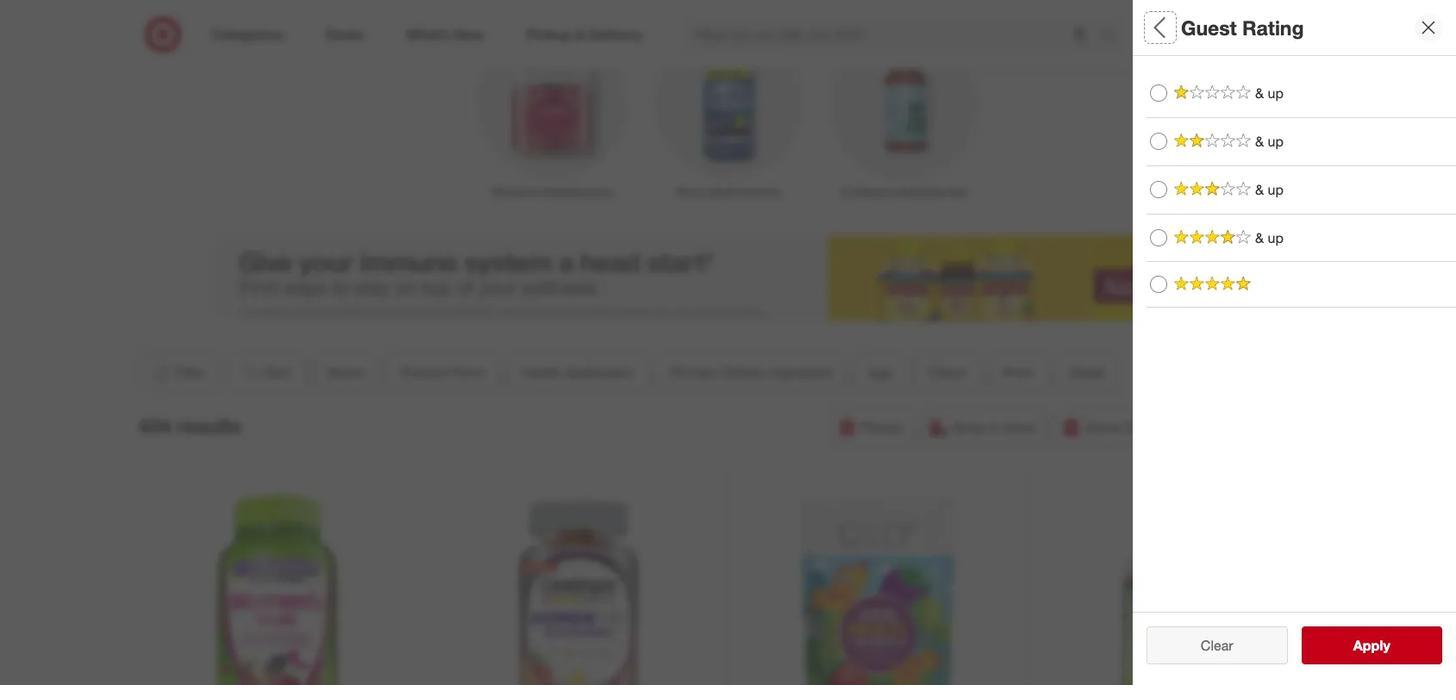 Task type: locate. For each thing, give the bounding box(es) containing it.
multivitamins for women's multivitamins
[[542, 184, 613, 199]]

1 horizontal spatial health
[[1147, 186, 1197, 206]]

age inside all filters dialog
[[1147, 307, 1177, 326]]

1 horizontal spatial form
[[1213, 126, 1254, 145]]

0 horizontal spatial product form
[[400, 364, 485, 381]]

clear down by
[[1201, 637, 1234, 654]]

1 vertical spatial age
[[868, 364, 892, 381]]

1 vertical spatial & up radio
[[1150, 133, 1167, 150]]

3 & up radio from the top
[[1150, 181, 1167, 198]]

sold by
[[1147, 608, 1204, 628]]

2 vertical spatial & up radio
[[1150, 181, 1167, 198]]

1 vertical spatial age button
[[853, 354, 907, 392]]

product
[[1147, 126, 1209, 145], [400, 364, 449, 381]]

1 horizontal spatial brand button
[[1147, 47, 1443, 108]]

all filters
[[1147, 15, 1230, 39]]

multivitamins for children's multivitamins
[[897, 184, 968, 199]]

results right see
[[1364, 637, 1409, 654]]

1 horizontal spatial primary dietary ingredient
[[1147, 246, 1353, 266]]

0 horizontal spatial age button
[[853, 354, 907, 392]]

results right 434
[[177, 414, 241, 438]]

1 vertical spatial results
[[1364, 637, 1409, 654]]

434 results
[[138, 414, 241, 438]]

all filters dialog
[[1133, 0, 1456, 685]]

0 vertical spatial product
[[1147, 126, 1209, 145]]

2 up from the top
[[1268, 133, 1284, 150]]

0 vertical spatial ingredient
[[1274, 246, 1353, 266]]

delivery
[[1152, 419, 1202, 436]]

3 up from the top
[[1268, 181, 1284, 198]]

pickup
[[861, 419, 903, 436]]

1 horizontal spatial health application button
[[1147, 168, 1443, 228]]

clear
[[1192, 637, 1225, 654], [1201, 637, 1234, 654]]

same day delivery
[[1085, 419, 1202, 436]]

0 vertical spatial product form
[[1147, 126, 1254, 145]]

0 horizontal spatial brand button
[[312, 354, 379, 392]]

multivitamins right women's
[[542, 184, 613, 199]]

1 horizontal spatial product form
[[1147, 126, 1254, 145]]

0 horizontal spatial dietary
[[722, 364, 766, 381]]

1 horizontal spatial health application
[[1147, 186, 1290, 206]]

1 vertical spatial product
[[400, 364, 449, 381]]

0 vertical spatial brand
[[1147, 65, 1194, 85]]

2 horizontal spatial multivitamins
[[897, 184, 968, 199]]

multivitamins
[[542, 184, 613, 199], [710, 184, 781, 199], [897, 184, 968, 199]]

1 horizontal spatial multivitamins
[[710, 184, 781, 199]]

brand right 'sort'
[[327, 364, 364, 381]]

dietary
[[1213, 246, 1269, 266], [722, 364, 766, 381]]

& up
[[1255, 84, 1284, 102], [1255, 133, 1284, 150], [1255, 181, 1284, 198], [1255, 229, 1284, 246]]

None radio
[[1150, 276, 1167, 293]]

1 vertical spatial brand
[[327, 364, 364, 381]]

search button
[[1092, 16, 1133, 57]]

primary inside all filters dialog
[[1147, 246, 1208, 266]]

see results button
[[1302, 627, 1443, 665]]

0 vertical spatial application
[[1202, 186, 1290, 206]]

3 & from the top
[[1255, 181, 1264, 198]]

1 & up radio from the top
[[1150, 85, 1167, 102]]

product form inside all filters dialog
[[1147, 126, 1254, 145]]

0 vertical spatial brand button
[[1147, 47, 1443, 108]]

0 horizontal spatial results
[[177, 414, 241, 438]]

form
[[1213, 126, 1254, 145], [453, 364, 485, 381]]

1 horizontal spatial brand
[[1147, 65, 1194, 85]]

0 vertical spatial product form button
[[1147, 108, 1443, 168]]

adult multivitamin gummies - orange, peach & berry - up & up™ image
[[1045, 484, 1311, 685], [1045, 484, 1311, 685]]

vitafusion women's multivitamin gummies - berry - 150ct image
[[145, 484, 410, 685], [145, 484, 410, 685]]

results
[[177, 414, 241, 438], [1364, 637, 1409, 654]]

0 vertical spatial dietary
[[1213, 246, 1269, 266]]

1 horizontal spatial primary
[[1147, 246, 1208, 266]]

filter
[[175, 364, 206, 381]]

men's multivitamins link
[[640, 25, 816, 201]]

dietary inside all filters dialog
[[1213, 246, 1269, 266]]

results inside button
[[1364, 637, 1409, 654]]

clear left all
[[1192, 637, 1225, 654]]

product form
[[1147, 126, 1254, 145], [400, 364, 485, 381]]

age down & up option
[[1147, 307, 1177, 326]]

price button
[[987, 354, 1048, 392]]

0 vertical spatial age
[[1147, 307, 1177, 326]]

clear inside all filters dialog
[[1192, 637, 1225, 654]]

primary dietary ingredient
[[1147, 246, 1353, 266], [670, 364, 832, 381]]

0 horizontal spatial form
[[453, 364, 485, 381]]

health application button
[[1147, 168, 1443, 228], [506, 354, 649, 392]]

0 vertical spatial form
[[1213, 126, 1254, 145]]

multivitamins for men's multivitamins
[[710, 184, 781, 199]]

brand button right 'sort'
[[312, 354, 379, 392]]

men's
[[676, 184, 707, 199]]

age button
[[1147, 289, 1443, 349], [853, 354, 907, 392]]

application
[[1202, 186, 1290, 206], [565, 364, 634, 381]]

by
[[1186, 608, 1204, 628]]

0 horizontal spatial ingredient
[[769, 364, 832, 381]]

1 vertical spatial health application button
[[506, 354, 649, 392]]

apply button
[[1302, 627, 1443, 665]]

0 vertical spatial results
[[177, 414, 241, 438]]

0 vertical spatial primary dietary ingredient
[[1147, 246, 1353, 266]]

1 horizontal spatial application
[[1202, 186, 1290, 206]]

0 horizontal spatial product
[[400, 364, 449, 381]]

age
[[1147, 307, 1177, 326], [868, 364, 892, 381]]

1 horizontal spatial product
[[1147, 126, 1209, 145]]

day
[[1125, 419, 1149, 436]]

What can we help you find? suggestions appear below search field
[[684, 16, 1104, 53]]

up
[[1268, 84, 1284, 102], [1268, 133, 1284, 150], [1268, 181, 1284, 198], [1268, 229, 1284, 246]]

1 horizontal spatial ingredient
[[1274, 246, 1353, 266]]

primary dietary ingredient inside all filters dialog
[[1147, 246, 1353, 266]]

& up radio
[[1150, 85, 1167, 102], [1150, 133, 1167, 150], [1150, 181, 1167, 198]]

product form button
[[1147, 108, 1443, 168], [386, 354, 499, 392]]

1 horizontal spatial primary dietary ingredient button
[[1147, 228, 1443, 289]]

clear inside the guest rating "dialog"
[[1201, 637, 1234, 654]]

brand button
[[1147, 47, 1443, 108], [312, 354, 379, 392]]

age up the pickup
[[868, 364, 892, 381]]

0 horizontal spatial application
[[565, 364, 634, 381]]

1 horizontal spatial age button
[[1147, 289, 1443, 349]]

multivitamins inside the men's multivitamins link
[[710, 184, 781, 199]]

1 vertical spatial product form button
[[386, 354, 499, 392]]

0 horizontal spatial health
[[521, 364, 561, 381]]

0 vertical spatial health
[[1147, 186, 1197, 206]]

multivitamins inside children's multivitamins link
[[897, 184, 968, 199]]

1 vertical spatial primary dietary ingredient
[[670, 364, 832, 381]]

sold by button
[[1147, 591, 1443, 651]]

all
[[1229, 637, 1242, 654]]

1 vertical spatial product form
[[400, 364, 485, 381]]

1 horizontal spatial age
[[1147, 307, 1177, 326]]

same
[[1085, 419, 1121, 436]]

1 horizontal spatial product form button
[[1147, 108, 1443, 168]]

1 vertical spatial application
[[565, 364, 634, 381]]

1 vertical spatial primary dietary ingredient button
[[656, 354, 846, 392]]

pickup button
[[829, 409, 914, 447]]

0 horizontal spatial primary dietary ingredient
[[670, 364, 832, 381]]

multivitamins inside women's multivitamins link
[[542, 184, 613, 199]]

2 clear from the left
[[1201, 637, 1234, 654]]

0 horizontal spatial primary
[[670, 364, 718, 381]]

0 horizontal spatial multivitamins
[[542, 184, 613, 199]]

brand down all
[[1147, 65, 1194, 85]]

0 horizontal spatial health application button
[[506, 354, 649, 392]]

brand
[[1147, 65, 1194, 85], [327, 364, 364, 381]]

results for see results
[[1364, 637, 1409, 654]]

health application
[[1147, 186, 1290, 206], [521, 364, 634, 381]]

0 vertical spatial primary
[[1147, 246, 1208, 266]]

multivitamins right 'children's'
[[897, 184, 968, 199]]

clear all
[[1192, 637, 1242, 654]]

1 multivitamins from the left
[[542, 184, 613, 199]]

0 vertical spatial health application
[[1147, 186, 1290, 206]]

children's
[[841, 184, 893, 199]]

primary dietary ingredient button
[[1147, 228, 1443, 289], [656, 354, 846, 392]]

see
[[1335, 637, 1360, 654]]

health
[[1147, 186, 1197, 206], [521, 364, 561, 381]]

brand button down rating
[[1147, 47, 1443, 108]]

0 horizontal spatial brand
[[327, 364, 364, 381]]

1 clear from the left
[[1192, 637, 1225, 654]]

olly kids' multivitamin + probiotic gummies - berry punch image
[[745, 484, 1011, 685], [745, 484, 1011, 685]]

3 multivitamins from the left
[[897, 184, 968, 199]]

0 vertical spatial & up radio
[[1150, 85, 1167, 102]]

primary
[[1147, 246, 1208, 266], [670, 364, 718, 381]]

ingredient
[[1274, 246, 1353, 266], [769, 364, 832, 381]]

rating
[[1242, 15, 1304, 39]]

2 multivitamins from the left
[[710, 184, 781, 199]]

1 vertical spatial ingredient
[[769, 364, 832, 381]]

apply
[[1353, 637, 1391, 654]]

&
[[1255, 84, 1264, 102], [1255, 133, 1264, 150], [1255, 181, 1264, 198], [1255, 229, 1264, 246]]

deals
[[1070, 364, 1104, 381]]

advertisement region
[[211, 235, 1245, 322]]

0 horizontal spatial health application
[[521, 364, 634, 381]]

clear button
[[1147, 627, 1288, 665]]

guest rating
[[1181, 15, 1304, 39]]

multivitamins right the men's
[[710, 184, 781, 199]]

form inside all filters dialog
[[1213, 126, 1254, 145]]

1 & up from the top
[[1255, 84, 1284, 102]]

centrum women 50+ multi gummy - 80ct image
[[445, 484, 710, 685], [445, 484, 710, 685]]

1 horizontal spatial dietary
[[1213, 246, 1269, 266]]

1 horizontal spatial results
[[1364, 637, 1409, 654]]



Task type: vqa. For each thing, say whether or not it's contained in the screenshot.
The Digger
no



Task type: describe. For each thing, give the bounding box(es) containing it.
flavor
[[929, 364, 966, 381]]

children's multivitamins link
[[816, 25, 992, 201]]

deals button
[[1055, 354, 1119, 392]]

application inside all filters dialog
[[1202, 186, 1290, 206]]

0 horizontal spatial age
[[868, 364, 892, 381]]

2 & from the top
[[1255, 133, 1264, 150]]

same day delivery button
[[1053, 409, 1213, 447]]

clear for clear all
[[1192, 637, 1225, 654]]

shop in store
[[953, 419, 1035, 436]]

1 & from the top
[[1255, 84, 1264, 102]]

sort
[[264, 364, 291, 381]]

women's multivitamins link
[[464, 25, 640, 201]]

0 vertical spatial health application button
[[1147, 168, 1443, 228]]

guest
[[1181, 15, 1237, 39]]

1 link
[[1277, 16, 1314, 53]]

filters
[[1176, 15, 1230, 39]]

1 vertical spatial health
[[521, 364, 561, 381]]

filter button
[[138, 354, 219, 392]]

see results
[[1335, 637, 1409, 654]]

0 horizontal spatial primary dietary ingredient button
[[656, 354, 846, 392]]

1 vertical spatial form
[[453, 364, 485, 381]]

1 vertical spatial primary
[[670, 364, 718, 381]]

shop in store button
[[921, 409, 1046, 447]]

all
[[1147, 15, 1171, 39]]

1
[[1303, 18, 1307, 28]]

2 & up radio from the top
[[1150, 133, 1167, 150]]

health inside all filters dialog
[[1147, 186, 1197, 206]]

4 up from the top
[[1268, 229, 1284, 246]]

3 & up from the top
[[1255, 181, 1284, 198]]

shop
[[953, 419, 986, 436]]

0 horizontal spatial product form button
[[386, 354, 499, 392]]

health application inside all filters dialog
[[1147, 186, 1290, 206]]

flavor button
[[914, 354, 981, 392]]

4 & from the top
[[1255, 229, 1264, 246]]

ingredient inside all filters dialog
[[1274, 246, 1353, 266]]

price
[[1002, 364, 1034, 381]]

guest rating dialog
[[1133, 0, 1456, 685]]

product inside all filters dialog
[[1147, 126, 1209, 145]]

men's multivitamins
[[676, 184, 781, 199]]

clear all button
[[1147, 627, 1288, 665]]

1 vertical spatial health application
[[521, 364, 634, 381]]

product form button inside all filters dialog
[[1147, 108, 1443, 168]]

results for 434 results
[[177, 414, 241, 438]]

sort button
[[226, 354, 306, 392]]

0 vertical spatial age button
[[1147, 289, 1443, 349]]

clear for clear
[[1201, 637, 1234, 654]]

4 & up from the top
[[1255, 229, 1284, 246]]

1 vertical spatial brand button
[[312, 354, 379, 392]]

women's multivitamins
[[491, 184, 613, 199]]

2 & up from the top
[[1255, 133, 1284, 150]]

search
[[1092, 27, 1133, 44]]

store
[[1004, 419, 1035, 436]]

children's multivitamins
[[841, 184, 968, 199]]

1 vertical spatial dietary
[[722, 364, 766, 381]]

1 up from the top
[[1268, 84, 1284, 102]]

0 vertical spatial primary dietary ingredient button
[[1147, 228, 1443, 289]]

sold
[[1147, 608, 1181, 628]]

434
[[138, 414, 171, 438]]

in
[[990, 419, 1000, 436]]

& up radio
[[1150, 229, 1167, 247]]

brand inside all filters dialog
[[1147, 65, 1194, 85]]

women's
[[491, 184, 539, 199]]



